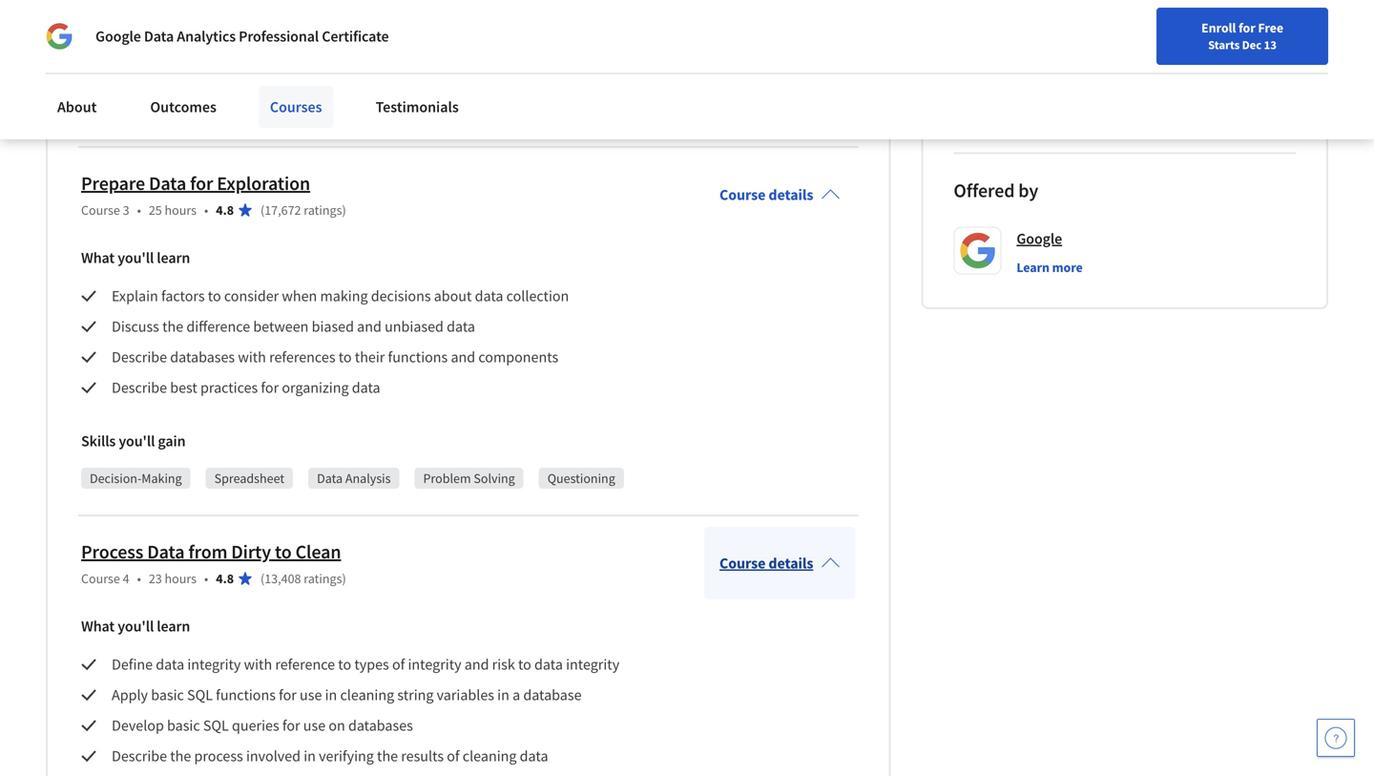 Task type: vqa. For each thing, say whether or not it's contained in the screenshot.
Coursera Plus IMAGE
no



Task type: describe. For each thing, give the bounding box(es) containing it.
to up 'difference'
[[208, 286, 221, 305]]

( 13,408 ratings )
[[261, 570, 346, 587]]

course details button for process data from dirty to clean
[[705, 527, 856, 600]]

describe the process involved in verifying the results of cleaning data
[[112, 747, 548, 766]]

1 horizontal spatial in
[[325, 685, 337, 705]]

exploration
[[217, 171, 310, 195]]

define data integrity with reference to types of integrity and risk to data integrity
[[112, 655, 620, 674]]

what for define data integrity with reference to types of integrity and risk to data integrity
[[81, 617, 115, 636]]

course details button for prepare data for exploration
[[705, 158, 856, 231]]

apply basic sql functions for use in cleaning string variables in a database
[[112, 685, 582, 705]]

2
[[123, 106, 129, 123]]

solving
[[474, 470, 515, 487]]

google for google career certificates
[[1013, 66, 1059, 85]]

their
[[355, 347, 385, 367]]

describe for describe the process involved in verifying the results of cleaning data
[[112, 747, 167, 766]]

help center image
[[1325, 727, 1348, 749]]

testimonials
[[376, 97, 459, 116]]

develop
[[112, 716, 164, 735]]

course 4 • 23 hours •
[[81, 570, 208, 587]]

risk
[[492, 655, 515, 674]]

0 horizontal spatial in
[[304, 747, 316, 766]]

verifying
[[319, 747, 374, 766]]

dirty
[[231, 540, 271, 564]]

course 2
[[81, 106, 129, 123]]

4
[[123, 570, 129, 587]]

skills you'll gain
[[81, 431, 186, 451]]

reference
[[275, 655, 335, 674]]

types
[[355, 655, 389, 674]]

1 horizontal spatial of
[[447, 747, 460, 766]]

1 integrity from the left
[[187, 655, 241, 674]]

career
[[1062, 66, 1105, 85]]

0 horizontal spatial cleaning
[[340, 685, 394, 705]]

data down a
[[520, 747, 548, 766]]

for up involved
[[282, 716, 300, 735]]

factors
[[161, 286, 205, 305]]

define
[[112, 655, 153, 674]]

use for in
[[300, 685, 322, 705]]

spreadsheet
[[214, 470, 285, 487]]

to left types at the left bottom of page
[[338, 655, 351, 674]]

2 vertical spatial google
[[1017, 229, 1063, 248]]

2 horizontal spatial in
[[498, 685, 510, 705]]

describe for describe best practices for organizing data
[[112, 378, 167, 397]]

process data from dirty to clean
[[81, 540, 341, 564]]

basic for apply
[[151, 685, 184, 705]]

for left exploration
[[190, 171, 213, 195]]

analysis
[[345, 470, 391, 487]]

learn for factors
[[157, 248, 190, 267]]

between
[[253, 317, 309, 336]]

difference
[[186, 317, 250, 336]]

learn more button
[[1017, 258, 1083, 277]]

21
[[149, 106, 162, 123]]

ask
[[81, 76, 110, 100]]

data-
[[266, 76, 310, 100]]

prepare
[[81, 171, 145, 195]]

about
[[57, 97, 97, 116]]

4.7
[[216, 106, 234, 123]]

practices
[[201, 378, 258, 397]]

ask questions to make data-driven decisions
[[81, 76, 444, 100]]

13,408
[[265, 570, 301, 587]]

references
[[269, 347, 336, 367]]

courses
[[270, 97, 322, 116]]

what you'll learn for explain
[[81, 248, 190, 267]]

learn more
[[1017, 259, 1083, 276]]

0 vertical spatial databases
[[170, 347, 235, 367]]

components
[[479, 347, 559, 367]]

course details for process data from dirty to clean
[[720, 554, 814, 573]]

the left results
[[377, 747, 398, 766]]

details for process data from dirty to clean
[[769, 554, 814, 573]]

sql for functions
[[187, 685, 213, 705]]

( for exploration
[[261, 201, 265, 219]]

3
[[123, 201, 129, 219]]

to left make
[[199, 76, 216, 100]]

about link
[[46, 86, 108, 128]]

1 horizontal spatial cleaning
[[463, 747, 517, 766]]

offered by
[[954, 178, 1039, 202]]

0 vertical spatial and
[[357, 317, 382, 336]]

1 hours from the top
[[165, 106, 197, 123]]

outcomes link
[[139, 86, 228, 128]]

enroll
[[1202, 19, 1237, 36]]

data for analytics
[[144, 27, 174, 46]]

2 integrity from the left
[[408, 655, 462, 674]]

google data analytics professional certificate
[[95, 27, 389, 46]]

problem solving
[[423, 470, 515, 487]]

variables
[[437, 685, 495, 705]]

for down reference
[[279, 685, 297, 705]]

outcomes
[[150, 97, 217, 116]]

4.8 for exploration
[[216, 201, 234, 219]]

0 vertical spatial with
[[238, 347, 266, 367]]

describe databases with references to their functions and components
[[112, 347, 559, 367]]

develop basic sql queries for use on databases
[[112, 716, 413, 735]]

a
[[513, 685, 520, 705]]

questioning
[[548, 470, 616, 487]]

data down about
[[447, 317, 475, 336]]

decision-making
[[90, 470, 182, 487]]

apply
[[112, 685, 148, 705]]

free
[[1259, 19, 1284, 36]]

involved
[[246, 747, 301, 766]]

data right about
[[475, 286, 504, 305]]

problem
[[423, 470, 471, 487]]

queries
[[232, 716, 279, 735]]

you'll for define
[[118, 617, 154, 636]]

analytics
[[177, 27, 236, 46]]

1 vertical spatial and
[[451, 347, 476, 367]]

clean
[[296, 540, 341, 564]]

to up 13,408
[[275, 540, 292, 564]]

best
[[170, 378, 197, 397]]

process
[[194, 747, 243, 766]]

ask questions to make data-driven decisions link
[[81, 76, 444, 100]]

28,983
[[265, 106, 301, 123]]

testimonials link
[[364, 86, 470, 128]]

( 17,672 ratings )
[[261, 201, 346, 219]]

2 vertical spatial and
[[465, 655, 489, 674]]

• right 4 at the bottom left of the page
[[137, 570, 141, 587]]

details for prepare data for exploration
[[769, 185, 814, 204]]

about
[[434, 286, 472, 305]]

organizing
[[282, 378, 349, 397]]

prepare data for exploration
[[81, 171, 310, 195]]

discuss
[[112, 317, 159, 336]]

discuss the difference between biased and unbiased data
[[112, 317, 475, 336]]



Task type: locate. For each thing, give the bounding box(es) containing it.
skills
[[81, 431, 116, 451]]

of
[[392, 655, 405, 674], [447, 747, 460, 766]]

results
[[401, 747, 444, 766]]

google career certificates link
[[1013, 66, 1181, 85]]

3 integrity from the left
[[566, 655, 620, 674]]

2 ( from the top
[[261, 570, 265, 587]]

use left on
[[303, 716, 326, 735]]

google career certificates
[[1013, 66, 1181, 85]]

0 horizontal spatial databases
[[170, 347, 235, 367]]

of right types at the left bottom of page
[[392, 655, 405, 674]]

driven
[[310, 76, 363, 100]]

1 4.8 from the top
[[216, 201, 234, 219]]

ratings for prepare data for exploration
[[304, 201, 342, 219]]

1 horizontal spatial databases
[[348, 716, 413, 735]]

1 horizontal spatial functions
[[388, 347, 448, 367]]

2 hours from the top
[[165, 201, 197, 219]]

you'll up explain
[[118, 248, 154, 267]]

the
[[162, 317, 183, 336], [170, 747, 191, 766], [377, 747, 398, 766]]

1 vertical spatial (
[[261, 570, 265, 587]]

google up learn
[[1017, 229, 1063, 248]]

menu item
[[1010, 19, 1133, 81]]

decisions
[[367, 76, 444, 100]]

28,983 ratings
[[265, 106, 342, 123]]

1 vertical spatial databases
[[348, 716, 413, 735]]

1 vertical spatial hours
[[165, 201, 197, 219]]

2 what you'll learn from the top
[[81, 617, 190, 636]]

professional
[[239, 27, 319, 46]]

cleaning down "define data integrity with reference to types of integrity and risk to data integrity"
[[340, 685, 394, 705]]

1 vertical spatial with
[[244, 655, 272, 674]]

starts
[[1209, 37, 1240, 53]]

1 vertical spatial what you'll learn
[[81, 617, 190, 636]]

) for process data from dirty to clean
[[342, 570, 346, 587]]

1 what from the top
[[81, 248, 115, 267]]

1 vertical spatial details
[[769, 554, 814, 573]]

google career certificates image
[[957, 40, 999, 82]]

google link
[[1017, 227, 1063, 250]]

2 describe from the top
[[112, 378, 167, 397]]

certificate
[[322, 27, 389, 46]]

1 vertical spatial cleaning
[[463, 747, 517, 766]]

from
[[188, 540, 228, 564]]

hours
[[165, 106, 197, 123], [165, 201, 197, 219], [165, 570, 197, 587]]

databases right on
[[348, 716, 413, 735]]

25
[[149, 201, 162, 219]]

3 hours from the top
[[165, 570, 197, 587]]

1 vertical spatial )
[[342, 570, 346, 587]]

1 vertical spatial basic
[[167, 716, 200, 735]]

functions
[[388, 347, 448, 367], [216, 685, 276, 705]]

consider
[[224, 286, 279, 305]]

collection
[[507, 286, 569, 305]]

describe left best
[[112, 378, 167, 397]]

basic right 'develop'
[[167, 716, 200, 735]]

• left 4.7
[[204, 106, 208, 123]]

1 vertical spatial learn
[[157, 617, 190, 636]]

ratings for process data from dirty to clean
[[304, 570, 342, 587]]

2 learn from the top
[[157, 617, 190, 636]]

1 course details from the top
[[720, 185, 814, 204]]

3 describe from the top
[[112, 747, 167, 766]]

1 learn from the top
[[157, 248, 190, 267]]

0 vertical spatial sql
[[187, 685, 213, 705]]

what up define
[[81, 617, 115, 636]]

data for from
[[147, 540, 185, 564]]

to right the risk
[[518, 655, 532, 674]]

database
[[523, 685, 582, 705]]

1 vertical spatial functions
[[216, 685, 276, 705]]

unbiased
[[385, 317, 444, 336]]

coursera image
[[23, 16, 144, 46]]

ratings down clean on the left of page
[[304, 570, 342, 587]]

data up 25
[[149, 171, 186, 195]]

0 vertical spatial functions
[[388, 347, 448, 367]]

courses link
[[259, 86, 334, 128]]

google up ask
[[95, 27, 141, 46]]

( for dirty
[[261, 570, 265, 587]]

for right practices
[[261, 378, 279, 397]]

questions
[[114, 76, 195, 100]]

the for describe
[[170, 747, 191, 766]]

0 vertical spatial cleaning
[[340, 685, 394, 705]]

None search field
[[272, 12, 587, 50]]

0 horizontal spatial integrity
[[187, 655, 241, 674]]

integrity up database
[[566, 655, 620, 674]]

1 vertical spatial course details
[[720, 554, 814, 573]]

make
[[220, 76, 262, 100]]

1 vertical spatial you'll
[[119, 431, 155, 451]]

describe down 'develop'
[[112, 747, 167, 766]]

for inside 'enroll for free starts dec 13'
[[1239, 19, 1256, 36]]

data
[[144, 27, 174, 46], [149, 171, 186, 195], [317, 470, 343, 487], [147, 540, 185, 564]]

0 vertical spatial ratings
[[304, 106, 342, 123]]

0 vertical spatial course details button
[[705, 158, 856, 231]]

learn down 23
[[157, 617, 190, 636]]

what you'll learn up explain
[[81, 248, 190, 267]]

1 vertical spatial google
[[1013, 66, 1059, 85]]

course details for prepare data for exploration
[[720, 185, 814, 204]]

2 vertical spatial describe
[[112, 747, 167, 766]]

use
[[300, 685, 322, 705], [303, 716, 326, 735]]

1 vertical spatial sql
[[203, 716, 229, 735]]

making
[[320, 286, 368, 305]]

describe for describe databases with references to their functions and components
[[112, 347, 167, 367]]

0 vertical spatial basic
[[151, 685, 184, 705]]

what up explain
[[81, 248, 115, 267]]

4.8
[[216, 201, 234, 219], [216, 570, 234, 587]]

with left reference
[[244, 655, 272, 674]]

0 vertical spatial )
[[342, 201, 346, 219]]

course details button
[[705, 158, 856, 231], [705, 527, 856, 600]]

2 ) from the top
[[342, 570, 346, 587]]

data down the their
[[352, 378, 381, 397]]

0 vertical spatial learn
[[157, 248, 190, 267]]

google left 'career'
[[1013, 66, 1059, 85]]

in right involved
[[304, 747, 316, 766]]

google
[[95, 27, 141, 46], [1013, 66, 1059, 85], [1017, 229, 1063, 248]]

when
[[282, 286, 317, 305]]

explain
[[112, 286, 158, 305]]

1 ) from the top
[[342, 201, 346, 219]]

data left analysis
[[317, 470, 343, 487]]

process
[[81, 540, 144, 564]]

you'll for explain
[[118, 248, 154, 267]]

course
[[81, 106, 120, 123], [720, 185, 766, 204], [81, 201, 120, 219], [720, 554, 766, 573], [81, 570, 120, 587]]

course details
[[720, 185, 814, 204], [720, 554, 814, 573]]

0 vertical spatial 4.8
[[216, 201, 234, 219]]

1 vertical spatial what
[[81, 617, 115, 636]]

for up dec
[[1239, 19, 1256, 36]]

in left a
[[498, 685, 510, 705]]

hours for from
[[165, 570, 197, 587]]

0 vertical spatial course details
[[720, 185, 814, 204]]

integrity up the "queries"
[[187, 655, 241, 674]]

use for on
[[303, 716, 326, 735]]

• down prepare data for exploration link
[[204, 201, 208, 219]]

) for prepare data for exploration
[[342, 201, 346, 219]]

1 vertical spatial describe
[[112, 378, 167, 397]]

use down reference
[[300, 685, 322, 705]]

( down exploration
[[261, 201, 265, 219]]

biased
[[312, 317, 354, 336]]

data up database
[[535, 655, 563, 674]]

0 horizontal spatial of
[[392, 655, 405, 674]]

details
[[769, 185, 814, 204], [769, 554, 814, 573]]

databases down 'difference'
[[170, 347, 235, 367]]

data right define
[[156, 655, 184, 674]]

functions up the "queries"
[[216, 685, 276, 705]]

google for google data analytics professional certificate
[[95, 27, 141, 46]]

sql for queries
[[203, 716, 229, 735]]

prepare data for exploration link
[[81, 171, 310, 195]]

basic right apply at the bottom of the page
[[151, 685, 184, 705]]

0 vertical spatial google
[[95, 27, 141, 46]]

4.8 down prepare data for exploration link
[[216, 201, 234, 219]]

1 ratings from the top
[[304, 106, 342, 123]]

you'll up define
[[118, 617, 154, 636]]

0 vertical spatial you'll
[[118, 248, 154, 267]]

ratings down 'driven'
[[304, 106, 342, 123]]

by
[[1019, 178, 1039, 202]]

data left analytics
[[144, 27, 174, 46]]

(
[[261, 201, 265, 219], [261, 570, 265, 587]]

to left the their
[[339, 347, 352, 367]]

decisions
[[371, 286, 431, 305]]

2 what from the top
[[81, 617, 115, 636]]

what for explain factors to consider when making decisions about data collection
[[81, 248, 115, 267]]

databases
[[170, 347, 235, 367], [348, 716, 413, 735]]

0 vertical spatial what
[[81, 248, 115, 267]]

1 vertical spatial 4.8
[[216, 570, 234, 587]]

and up the their
[[357, 317, 382, 336]]

decision-
[[90, 470, 142, 487]]

0 vertical spatial of
[[392, 655, 405, 674]]

2 vertical spatial ratings
[[304, 570, 342, 587]]

1 vertical spatial course details button
[[705, 527, 856, 600]]

ratings right 17,672
[[304, 201, 342, 219]]

course 3 • 25 hours •
[[81, 201, 208, 219]]

learn
[[1017, 259, 1050, 276]]

integrity up string
[[408, 655, 462, 674]]

1 what you'll learn from the top
[[81, 248, 190, 267]]

0 vertical spatial what you'll learn
[[81, 248, 190, 267]]

1 describe from the top
[[112, 347, 167, 367]]

making
[[142, 470, 182, 487]]

3 ratings from the top
[[304, 570, 342, 587]]

basic
[[151, 685, 184, 705], [167, 716, 200, 735]]

hours right 25
[[165, 201, 197, 219]]

show notifications image
[[1153, 24, 1176, 47]]

) right 13,408
[[342, 570, 346, 587]]

2 vertical spatial hours
[[165, 570, 197, 587]]

of right results
[[447, 747, 460, 766]]

2 horizontal spatial integrity
[[566, 655, 620, 674]]

you'll left gain
[[119, 431, 155, 451]]

0 vertical spatial details
[[769, 185, 814, 204]]

4.8 down process data from dirty to clean link
[[216, 570, 234, 587]]

and left the risk
[[465, 655, 489, 674]]

2 4.8 from the top
[[216, 570, 234, 587]]

4.8 for dirty
[[216, 570, 234, 587]]

learn for data
[[157, 617, 190, 636]]

describe down discuss at the left of the page
[[112, 347, 167, 367]]

0 horizontal spatial functions
[[216, 685, 276, 705]]

integrity
[[187, 655, 241, 674], [408, 655, 462, 674], [566, 655, 620, 674]]

) right 17,672
[[342, 201, 346, 219]]

functions down unbiased
[[388, 347, 448, 367]]

data up 23
[[147, 540, 185, 564]]

for
[[1239, 19, 1256, 36], [190, 171, 213, 195], [261, 378, 279, 397], [279, 685, 297, 705], [282, 716, 300, 735]]

string
[[397, 685, 434, 705]]

data for for
[[149, 171, 186, 195]]

13
[[1265, 37, 1277, 53]]

the for discuss
[[162, 317, 183, 336]]

cleaning down variables
[[463, 747, 517, 766]]

more
[[1053, 259, 1083, 276]]

0 vertical spatial hours
[[165, 106, 197, 123]]

1 vertical spatial of
[[447, 747, 460, 766]]

basic for develop
[[167, 716, 200, 735]]

2 course details button from the top
[[705, 527, 856, 600]]

• right 3
[[137, 201, 141, 219]]

0 vertical spatial describe
[[112, 347, 167, 367]]

enroll for free starts dec 13
[[1202, 19, 1284, 53]]

the left process
[[170, 747, 191, 766]]

what you'll learn for define
[[81, 617, 190, 636]]

what you'll learn up define
[[81, 617, 190, 636]]

2 details from the top
[[769, 554, 814, 573]]

2 ratings from the top
[[304, 201, 342, 219]]

1 ( from the top
[[261, 201, 265, 219]]

2 vertical spatial you'll
[[118, 617, 154, 636]]

1 course details button from the top
[[705, 158, 856, 231]]

1 horizontal spatial integrity
[[408, 655, 462, 674]]

• down from
[[204, 570, 208, 587]]

17,672
[[265, 201, 301, 219]]

with up describe best practices for organizing data
[[238, 347, 266, 367]]

describe best practices for organizing data
[[112, 378, 381, 397]]

hours for for
[[165, 201, 197, 219]]

hours right 23
[[165, 570, 197, 587]]

( down dirty
[[261, 570, 265, 587]]

google image
[[46, 23, 73, 50]]

in up on
[[325, 685, 337, 705]]

1 details from the top
[[769, 185, 814, 204]]

hours right 21 at the left top
[[165, 106, 197, 123]]

and left components
[[451, 347, 476, 367]]

gain
[[158, 431, 186, 451]]

dec
[[1243, 37, 1262, 53]]

1 vertical spatial use
[[303, 716, 326, 735]]

2 course details from the top
[[720, 554, 814, 573]]

what you'll learn
[[81, 248, 190, 267], [81, 617, 190, 636]]

1 vertical spatial ratings
[[304, 201, 342, 219]]

0 vertical spatial use
[[300, 685, 322, 705]]

in
[[325, 685, 337, 705], [498, 685, 510, 705], [304, 747, 316, 766]]

0 vertical spatial (
[[261, 201, 265, 219]]

the down the factors
[[162, 317, 183, 336]]

learn up the factors
[[157, 248, 190, 267]]



